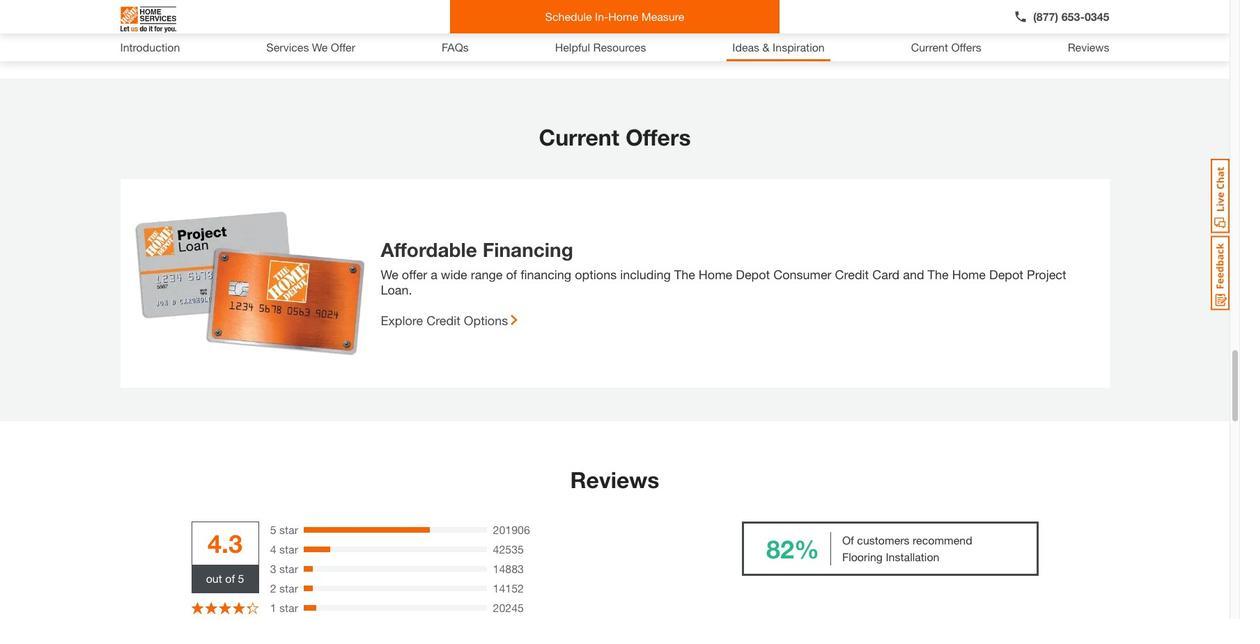 Task type: describe. For each thing, give the bounding box(es) containing it.
1 vertical spatial offers
[[626, 124, 691, 151]]

schedule in-home measure button
[[450, 0, 780, 33]]

in-
[[595, 10, 609, 23]]

2
[[270, 582, 276, 595]]

1 vertical spatial of
[[225, 572, 235, 586]]

14152
[[493, 582, 524, 595]]

customers
[[857, 534, 910, 547]]

1 vertical spatial reviews
[[570, 467, 660, 494]]

1 the from the left
[[674, 267, 695, 282]]

0 vertical spatial we
[[312, 40, 328, 54]]

1 horizontal spatial current offers
[[911, 40, 982, 54]]

flooring
[[842, 551, 883, 564]]

explore
[[381, 313, 423, 328]]

42535
[[493, 543, 524, 556]]

1 star link
[[270, 600, 298, 617]]

1 depot from the left
[[736, 267, 770, 282]]

0 vertical spatial reviews
[[1068, 40, 1110, 54]]

schedule
[[545, 10, 592, 23]]

credit inside we offer a wide range of financing options including the home depot consumer credit card and the home depot project loan.
[[835, 267, 869, 282]]

including
[[620, 267, 671, 282]]

2 depot from the left
[[990, 267, 1024, 282]]

do it for you logo image
[[120, 1, 176, 38]]

3
[[270, 563, 276, 576]]

1 ★ from the left
[[191, 601, 204, 616]]

2 horizontal spatial home
[[952, 267, 986, 282]]

home inside button
[[609, 10, 639, 23]]

4 star link
[[270, 542, 298, 558]]

helpful resources
[[555, 40, 646, 54]]

hd credit cards; orange credit card icon image
[[120, 179, 364, 388]]

introduction
[[120, 40, 180, 54]]

of
[[842, 534, 854, 547]]

star for 2
[[279, 582, 298, 595]]

5 star link
[[270, 522, 298, 539]]

1 vertical spatial current offers
[[539, 124, 691, 151]]

consumer
[[774, 267, 832, 282]]

affordable financing
[[381, 239, 573, 262]]

2 ★ from the left
[[205, 601, 218, 616]]

82%
[[766, 534, 819, 564]]

201906 4 star
[[270, 524, 530, 556]]

offer
[[402, 267, 427, 282]]

1 ☆ from the left
[[191, 601, 204, 616]]

we inside we offer a wide range of financing options including the home depot consumer credit card and the home depot project loan.
[[381, 267, 398, 282]]

ideas & inspiration
[[733, 40, 825, 54]]

star for 1
[[279, 602, 298, 615]]

201906
[[493, 524, 530, 537]]

0 vertical spatial current
[[911, 40, 948, 54]]

&
[[763, 40, 770, 54]]

1 horizontal spatial 5
[[270, 524, 276, 537]]

1 horizontal spatial home
[[699, 267, 733, 282]]

5 ☆ from the left
[[246, 601, 259, 616]]

financing
[[483, 239, 573, 262]]

2 ☆ from the left
[[205, 601, 218, 616]]

4 ★ from the left
[[233, 601, 245, 616]]

2 the from the left
[[928, 267, 949, 282]]

services we offer
[[266, 40, 355, 54]]

loan.
[[381, 282, 412, 298]]

star for 3
[[279, 563, 298, 576]]

resources
[[593, 40, 646, 54]]

3 ☆ from the left
[[219, 601, 231, 616]]

inspiration
[[773, 40, 825, 54]]

project
[[1027, 267, 1067, 282]]

wide
[[441, 267, 467, 282]]

offer
[[331, 40, 355, 54]]



Task type: vqa. For each thing, say whether or not it's contained in the screenshot.
3 star
yes



Task type: locate. For each thing, give the bounding box(es) containing it.
star right 2
[[279, 582, 298, 595]]

2 star link
[[270, 581, 298, 597]]

star up the 4 star link
[[279, 524, 298, 537]]

0 horizontal spatial reviews
[[570, 467, 660, 494]]

4 star from the top
[[279, 582, 298, 595]]

of
[[506, 267, 517, 282], [225, 572, 235, 586]]

0 horizontal spatial credit
[[427, 313, 461, 328]]

0 vertical spatial current offers
[[911, 40, 982, 54]]

2 star from the top
[[279, 543, 298, 556]]

1 vertical spatial 5
[[238, 572, 244, 586]]

14883
[[493, 563, 524, 576]]

star
[[279, 524, 298, 537], [279, 543, 298, 556], [279, 563, 298, 576], [279, 582, 298, 595], [279, 602, 298, 615]]

credit left card
[[835, 267, 869, 282]]

1 horizontal spatial we
[[381, 267, 398, 282]]

1 horizontal spatial the
[[928, 267, 949, 282]]

recommend
[[913, 534, 973, 547]]

offers
[[952, 40, 982, 54], [626, 124, 691, 151]]

1 vertical spatial current
[[539, 124, 620, 151]]

20245
[[493, 602, 524, 615]]

1 star from the top
[[279, 524, 298, 537]]

5 right out
[[238, 572, 244, 586]]

home
[[609, 10, 639, 23], [699, 267, 733, 282], [952, 267, 986, 282]]

reviews
[[1068, 40, 1110, 54], [570, 467, 660, 494]]

4.3
[[208, 529, 243, 559]]

financing
[[521, 267, 572, 282]]

of right "range"
[[506, 267, 517, 282]]

card
[[873, 267, 900, 282]]

out of 5
[[206, 572, 244, 586]]

4
[[270, 543, 276, 556]]

depot left 'consumer'
[[736, 267, 770, 282]]

faqs
[[442, 40, 469, 54]]

the right including at the top right of page
[[674, 267, 695, 282]]

5
[[270, 524, 276, 537], [238, 572, 244, 586]]

star for 4
[[279, 543, 298, 556]]

0 vertical spatial credit
[[835, 267, 869, 282]]

ideas
[[733, 40, 760, 54]]

measure
[[642, 10, 685, 23]]

depot left project
[[990, 267, 1024, 282]]

installation
[[886, 551, 940, 564]]

feedback link image
[[1211, 236, 1230, 311]]

5 star
[[270, 524, 298, 537]]

options
[[464, 313, 508, 328]]

0 vertical spatial of
[[506, 267, 517, 282]]

star inside 42535 3 star
[[279, 563, 298, 576]]

star inside "14883 2 star"
[[279, 582, 298, 595]]

1 horizontal spatial offers
[[952, 40, 982, 54]]

a
[[431, 267, 437, 282]]

42535 3 star
[[270, 543, 524, 576]]

explore credit options link
[[381, 313, 518, 328]]

☆ ☆ ☆ ☆ ☆
[[191, 601, 259, 616]]

3 star link
[[270, 561, 298, 578]]

☆
[[191, 601, 204, 616], [205, 601, 218, 616], [219, 601, 231, 616], [233, 601, 245, 616], [246, 601, 259, 616]]

star inside 14152 1 star
[[279, 602, 298, 615]]

1 horizontal spatial credit
[[835, 267, 869, 282]]

helpful
[[555, 40, 590, 54]]

star inside 201906 4 star
[[279, 543, 298, 556]]

out
[[206, 572, 222, 586]]

0 horizontal spatial the
[[674, 267, 695, 282]]

0 horizontal spatial we
[[312, 40, 328, 54]]

★ ★ ★ ★ ★
[[191, 601, 259, 616]]

1
[[270, 602, 276, 615]]

5 star from the top
[[279, 602, 298, 615]]

we offer a wide range of financing options including the home depot consumer credit card and the home depot project loan.
[[381, 267, 1067, 298]]

1 horizontal spatial current
[[911, 40, 948, 54]]

0 vertical spatial offers
[[952, 40, 982, 54]]

we
[[312, 40, 328, 54], [381, 267, 398, 282]]

current offers
[[911, 40, 982, 54], [539, 124, 691, 151]]

range
[[471, 267, 503, 282]]

star right 3
[[279, 563, 298, 576]]

schedule in-home measure
[[545, 10, 685, 23]]

depot
[[736, 267, 770, 282], [990, 267, 1024, 282]]

the
[[674, 267, 695, 282], [928, 267, 949, 282]]

current
[[911, 40, 948, 54], [539, 124, 620, 151]]

0 horizontal spatial 5
[[238, 572, 244, 586]]

1 horizontal spatial of
[[506, 267, 517, 282]]

4 ☆ from the left
[[233, 601, 245, 616]]

the right and
[[928, 267, 949, 282]]

(877) 653-0345
[[1034, 10, 1110, 23]]

live chat image
[[1211, 159, 1230, 233]]

of right out
[[225, 572, 235, 586]]

(877)
[[1034, 10, 1059, 23]]

0 horizontal spatial current
[[539, 124, 620, 151]]

1 vertical spatial credit
[[427, 313, 461, 328]]

5 up 4
[[270, 524, 276, 537]]

star right '1'
[[279, 602, 298, 615]]

services
[[266, 40, 309, 54]]

3 ★ from the left
[[219, 601, 231, 616]]

0 horizontal spatial current offers
[[539, 124, 691, 151]]

(877) 653-0345 link
[[1014, 8, 1110, 25]]

0345
[[1085, 10, 1110, 23]]

14152 1 star
[[270, 582, 524, 615]]

of customers recommend flooring installation
[[842, 534, 973, 564]]

0 vertical spatial 5
[[270, 524, 276, 537]]

5 ★ from the left
[[246, 601, 259, 616]]

1 horizontal spatial depot
[[990, 267, 1024, 282]]

★
[[191, 601, 204, 616], [205, 601, 218, 616], [219, 601, 231, 616], [233, 601, 245, 616], [246, 601, 259, 616]]

affordable
[[381, 239, 477, 262]]

1 vertical spatial we
[[381, 267, 398, 282]]

0 horizontal spatial home
[[609, 10, 639, 23]]

1 horizontal spatial reviews
[[1068, 40, 1110, 54]]

credit right explore
[[427, 313, 461, 328]]

14883 2 star
[[270, 563, 524, 595]]

0 horizontal spatial depot
[[736, 267, 770, 282]]

options
[[575, 267, 617, 282]]

star right 4
[[279, 543, 298, 556]]

653-
[[1062, 10, 1085, 23]]

3 star from the top
[[279, 563, 298, 576]]

and
[[903, 267, 924, 282]]

credit
[[835, 267, 869, 282], [427, 313, 461, 328]]

0 horizontal spatial of
[[225, 572, 235, 586]]

0 horizontal spatial offers
[[626, 124, 691, 151]]

explore credit options
[[381, 313, 508, 328]]

of inside we offer a wide range of financing options including the home depot consumer credit card and the home depot project loan.
[[506, 267, 517, 282]]



